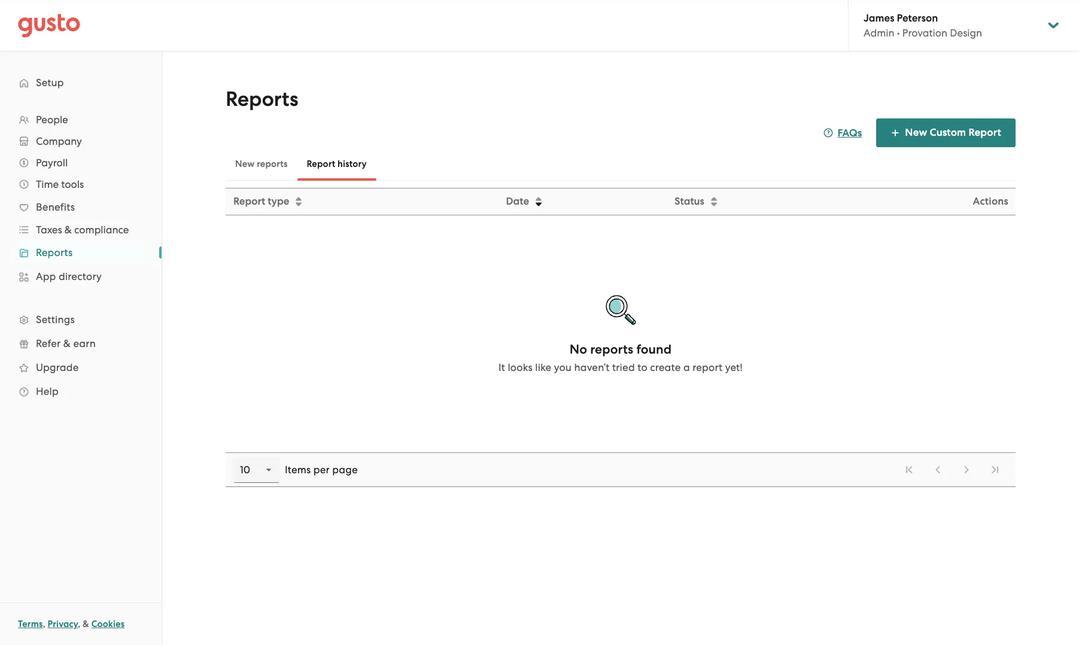 Task type: vqa. For each thing, say whether or not it's contained in the screenshot.
GREG ROBINSON ADMIN • NEW COMPANY
no



Task type: locate. For each thing, give the bounding box(es) containing it.
, left privacy
[[43, 619, 45, 630]]

custom
[[930, 126, 966, 139]]

1 horizontal spatial reports
[[590, 342, 634, 357]]

design
[[950, 27, 982, 39]]

report inside tab list
[[307, 159, 335, 169]]

report history tab panel
[[226, 188, 1016, 487]]

peterson
[[897, 12, 938, 25]]

history
[[338, 159, 367, 169]]

1 vertical spatial &
[[63, 338, 71, 350]]

reports up "tried"
[[590, 342, 634, 357]]

new for new custom report
[[905, 126, 927, 139]]

0 vertical spatial reports
[[226, 87, 298, 111]]

reports for new
[[257, 159, 288, 169]]

privacy link
[[48, 619, 78, 630]]

date
[[506, 195, 529, 208]]

people button
[[12, 109, 150, 130]]

new inside "button"
[[235, 159, 255, 169]]

reports inside the new reports "button"
[[257, 159, 288, 169]]

report history
[[307, 159, 367, 169]]

taxes & compliance
[[36, 224, 129, 236]]

&
[[65, 224, 72, 236], [63, 338, 71, 350], [83, 619, 89, 630]]

& for compliance
[[65, 224, 72, 236]]

company button
[[12, 130, 150, 152]]

earn
[[73, 338, 96, 350]]

setup
[[36, 77, 64, 89]]

list containing people
[[0, 109, 162, 403]]

0 horizontal spatial reports
[[257, 159, 288, 169]]

no
[[570, 342, 587, 357]]

reports
[[257, 159, 288, 169], [590, 342, 634, 357]]

upgrade
[[36, 362, 79, 374]]

reports
[[226, 87, 298, 111], [36, 247, 73, 259]]

, left cookies
[[78, 619, 80, 630]]

& right taxes in the top of the page
[[65, 224, 72, 236]]

new left custom
[[905, 126, 927, 139]]

0 horizontal spatial reports
[[36, 247, 73, 259]]

faqs
[[838, 127, 862, 139]]

tried
[[612, 362, 635, 374]]

2 vertical spatial report
[[233, 195, 265, 208]]

report right custom
[[969, 126, 1001, 139]]

new for new reports
[[235, 159, 255, 169]]

0 horizontal spatial list
[[0, 109, 162, 403]]

report
[[969, 126, 1001, 139], [307, 159, 335, 169], [233, 195, 265, 208]]

new inside new custom report link
[[905, 126, 927, 139]]

1 vertical spatial report
[[307, 159, 335, 169]]

looks
[[508, 362, 533, 374]]

reports for no
[[590, 342, 634, 357]]

1 horizontal spatial new
[[905, 126, 927, 139]]

1 vertical spatial list
[[896, 457, 1009, 483]]

& for earn
[[63, 338, 71, 350]]

new reports button
[[226, 150, 297, 178]]

status button
[[668, 189, 856, 214]]

0 vertical spatial &
[[65, 224, 72, 236]]

& left cookies
[[83, 619, 89, 630]]

faqs button
[[823, 126, 862, 140]]

privacy
[[48, 619, 78, 630]]

report type
[[233, 195, 289, 208]]

reports inside 'no reports found it looks like you haven't tried to create a report yet!'
[[590, 342, 634, 357]]

report left type
[[233, 195, 265, 208]]

benefits link
[[12, 196, 150, 218]]

refer & earn
[[36, 338, 96, 350]]

reports up type
[[257, 159, 288, 169]]

& inside dropdown button
[[65, 224, 72, 236]]

0 vertical spatial new
[[905, 126, 927, 139]]

report left history
[[307, 159, 335, 169]]

new
[[905, 126, 927, 139], [235, 159, 255, 169]]

& left earn
[[63, 338, 71, 350]]

1 horizontal spatial ,
[[78, 619, 80, 630]]

0 horizontal spatial report
[[233, 195, 265, 208]]

type
[[268, 195, 289, 208]]

1 horizontal spatial report
[[307, 159, 335, 169]]

0 vertical spatial report
[[969, 126, 1001, 139]]

report inside tab panel
[[233, 195, 265, 208]]

2 horizontal spatial report
[[969, 126, 1001, 139]]

0 horizontal spatial new
[[235, 159, 255, 169]]

0 vertical spatial reports
[[257, 159, 288, 169]]

it
[[499, 362, 505, 374]]

list inside report history table element
[[896, 457, 1009, 483]]

0 vertical spatial list
[[0, 109, 162, 403]]

report for type
[[233, 195, 265, 208]]

reports inside list
[[36, 247, 73, 259]]

list
[[0, 109, 162, 403], [896, 457, 1009, 483]]

like
[[535, 362, 551, 374]]

,
[[43, 619, 45, 630], [78, 619, 80, 630]]

•
[[897, 27, 900, 39]]

new up report type
[[235, 159, 255, 169]]

report for history
[[307, 159, 335, 169]]

settings
[[36, 314, 75, 326]]

admin
[[864, 27, 895, 39]]

1 vertical spatial new
[[235, 159, 255, 169]]

page
[[332, 464, 358, 476]]

1 , from the left
[[43, 619, 45, 630]]

0 horizontal spatial ,
[[43, 619, 45, 630]]

1 horizontal spatial list
[[896, 457, 1009, 483]]

1 vertical spatial reports
[[36, 247, 73, 259]]

1 vertical spatial reports
[[590, 342, 634, 357]]

items
[[285, 464, 311, 476]]

yet!
[[725, 362, 743, 374]]



Task type: describe. For each thing, give the bounding box(es) containing it.
create
[[650, 362, 681, 374]]

refer
[[36, 338, 61, 350]]

help link
[[12, 381, 150, 402]]

cookies
[[91, 619, 125, 630]]

home image
[[18, 13, 80, 37]]

app directory link
[[12, 266, 150, 287]]

list for gusto navigation element
[[0, 109, 162, 403]]

terms
[[18, 619, 43, 630]]

taxes
[[36, 224, 62, 236]]

app directory
[[36, 271, 102, 283]]

report history table element
[[226, 453, 1016, 487]]

time tools button
[[12, 174, 150, 195]]

time
[[36, 178, 59, 190]]

company
[[36, 135, 82, 147]]

gusto navigation element
[[0, 51, 162, 423]]

terms , privacy , & cookies
[[18, 619, 125, 630]]

actions
[[973, 195, 1009, 208]]

report
[[693, 362, 723, 374]]

time tools
[[36, 178, 84, 190]]

you
[[554, 362, 572, 374]]

to
[[638, 362, 648, 374]]

compliance
[[74, 224, 129, 236]]

refer & earn link
[[12, 333, 150, 354]]

settings link
[[12, 309, 150, 330]]

payroll
[[36, 157, 68, 169]]

payroll button
[[12, 152, 150, 174]]

app
[[36, 271, 56, 283]]

reports tab list
[[226, 147, 1016, 181]]

a
[[684, 362, 690, 374]]

benefits
[[36, 201, 75, 213]]

1 horizontal spatial reports
[[226, 87, 298, 111]]

new custom report
[[905, 126, 1001, 139]]

upgrade link
[[12, 357, 150, 378]]

directory
[[59, 271, 102, 283]]

2 , from the left
[[78, 619, 80, 630]]

reports link
[[12, 242, 150, 263]]

date button
[[499, 189, 666, 214]]

haven't
[[574, 362, 610, 374]]

terms link
[[18, 619, 43, 630]]

cookies button
[[91, 617, 125, 632]]

report type button
[[226, 189, 498, 214]]

james
[[864, 12, 895, 25]]

no reports found it looks like you haven't tried to create a report yet!
[[499, 342, 743, 374]]

provation
[[903, 27, 948, 39]]

2 vertical spatial &
[[83, 619, 89, 630]]

setup link
[[12, 72, 150, 93]]

per
[[314, 464, 330, 476]]

taxes & compliance button
[[12, 219, 150, 241]]

items per page
[[285, 464, 358, 476]]

new custom report link
[[877, 119, 1016, 147]]

james peterson admin • provation design
[[864, 12, 982, 39]]

list for report history table element
[[896, 457, 1009, 483]]

help
[[36, 386, 59, 397]]

status
[[675, 195, 704, 208]]

found
[[637, 342, 672, 357]]

tools
[[61, 178, 84, 190]]

report history button
[[297, 150, 376, 178]]

people
[[36, 114, 68, 126]]

new reports
[[235, 159, 288, 169]]



